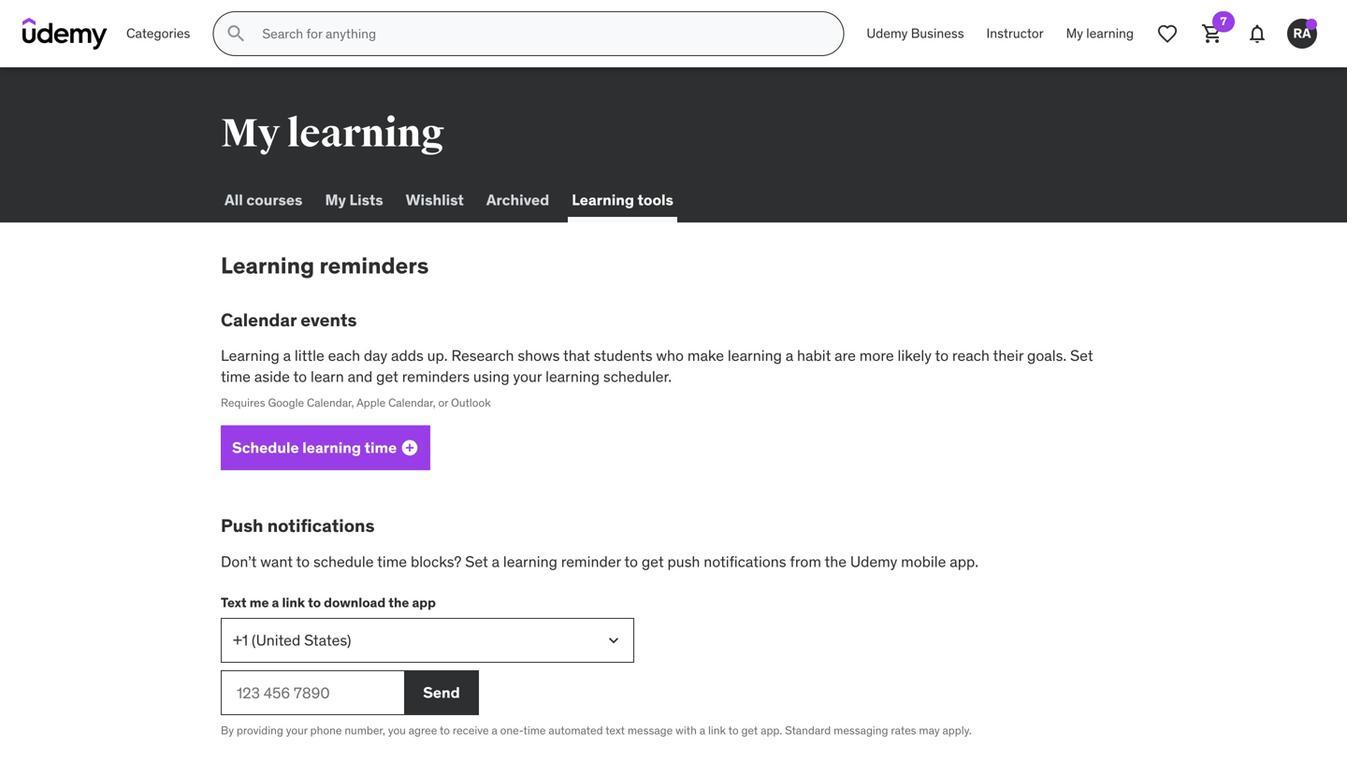 Task type: vqa. For each thing, say whether or not it's contained in the screenshot.
Learning Tools 'link'
yes



Task type: describe. For each thing, give the bounding box(es) containing it.
my learning link
[[1055, 11, 1145, 56]]

time inside button
[[364, 438, 397, 458]]

text
[[605, 724, 625, 738]]

learning a little each day adds up. research shows that students who make learning a habit are more likely to reach their goals. set time aside to learn and get reminders using your learning scheduler. requires google calendar, apple calendar, or outlook
[[221, 346, 1093, 410]]

one-
[[500, 724, 523, 738]]

goals.
[[1027, 346, 1067, 365]]

learning right make
[[728, 346, 782, 365]]

providing
[[237, 724, 283, 738]]

push notifications
[[221, 515, 375, 537]]

little
[[295, 346, 324, 365]]

learning tools link
[[568, 178, 677, 223]]

learning reminders
[[221, 252, 429, 280]]

business
[[911, 25, 964, 42]]

by providing your phone number, you agree to receive a one-time automated text message with a link to get app. standard messaging rates may apply.
[[221, 724, 972, 738]]

0 horizontal spatial link
[[282, 594, 305, 611]]

app
[[412, 594, 436, 611]]

1 vertical spatial udemy
[[850, 552, 897, 572]]

a right me at left bottom
[[272, 594, 279, 611]]

rates
[[891, 724, 916, 738]]

learn
[[311, 367, 344, 386]]

number,
[[345, 724, 385, 738]]

all
[[225, 190, 243, 209]]

udemy business
[[867, 25, 964, 42]]

0 vertical spatial the
[[825, 552, 847, 572]]

a left one-
[[492, 724, 497, 738]]

a right the with
[[699, 724, 705, 738]]

may
[[919, 724, 940, 738]]

submit search image
[[225, 22, 247, 45]]

courses
[[246, 190, 303, 209]]

my for my lists link on the top left of the page
[[325, 190, 346, 209]]

1 horizontal spatial app.
[[950, 552, 979, 572]]

reminder
[[561, 552, 621, 572]]

notifications image
[[1246, 22, 1268, 45]]

reach
[[952, 346, 990, 365]]

you
[[388, 724, 406, 738]]

scheduler.
[[603, 367, 672, 386]]

google
[[268, 396, 304, 410]]

with
[[675, 724, 697, 738]]

1 vertical spatial app.
[[761, 724, 782, 738]]

tools
[[638, 190, 673, 209]]

0 vertical spatial notifications
[[267, 515, 375, 537]]

udemy inside udemy business link
[[867, 25, 908, 42]]

by
[[221, 724, 234, 738]]

make
[[687, 346, 724, 365]]

123 456 7890 text field
[[221, 671, 404, 716]]

don't want to schedule time blocks? set a learning reminder to get push notifications from the udemy mobile app.
[[221, 552, 979, 572]]

all courses
[[225, 190, 303, 209]]

wishlist link
[[402, 178, 468, 223]]

from
[[790, 552, 821, 572]]

to left 'download' at the left bottom of page
[[308, 594, 321, 611]]

to right likely
[[935, 346, 949, 365]]

me
[[249, 594, 269, 611]]

archived link
[[483, 178, 553, 223]]

text me a link to download the app
[[221, 594, 436, 611]]

wishlist image
[[1156, 22, 1179, 45]]

apple
[[357, 396, 386, 410]]

my lists link
[[321, 178, 387, 223]]

0 horizontal spatial your
[[286, 724, 308, 738]]

to right 'want'
[[296, 552, 310, 572]]

ra
[[1293, 25, 1311, 42]]

to right reminder on the left of page
[[624, 552, 638, 572]]

or
[[438, 396, 448, 410]]

udemy business link
[[855, 11, 975, 56]]

their
[[993, 346, 1024, 365]]

up.
[[427, 346, 448, 365]]

learning up 'lists' at the left top of the page
[[287, 109, 444, 158]]

more
[[859, 346, 894, 365]]

push
[[667, 552, 700, 572]]

schedule learning time
[[232, 438, 397, 458]]

want
[[260, 552, 293, 572]]

requires
[[221, 396, 265, 410]]

using
[[473, 367, 510, 386]]

learning left reminder on the left of page
[[503, 552, 557, 572]]

2 calendar, from the left
[[388, 396, 436, 410]]

udemy image
[[22, 18, 108, 50]]

that
[[563, 346, 590, 365]]

set inside 'learning a little each day adds up. research shows that students who make learning a habit are more likely to reach their goals. set time aside to learn and get reminders using your learning scheduler. requires google calendar, apple calendar, or outlook'
[[1070, 346, 1093, 365]]

shopping cart with 7 items image
[[1201, 22, 1224, 45]]

0 vertical spatial my learning
[[1066, 25, 1134, 42]]

research
[[451, 346, 514, 365]]

0 horizontal spatial my learning
[[221, 109, 444, 158]]

download
[[324, 594, 386, 611]]

phone
[[310, 724, 342, 738]]

your inside 'learning a little each day adds up. research shows that students who make learning a habit are more likely to reach their goals. set time aside to learn and get reminders using your learning scheduler. requires google calendar, apple calendar, or outlook'
[[513, 367, 542, 386]]

categories
[[126, 25, 190, 42]]

adds
[[391, 346, 424, 365]]

1 horizontal spatial get
[[642, 552, 664, 572]]

schedule
[[232, 438, 299, 458]]

get inside 'learning a little each day adds up. research shows that students who make learning a habit are more likely to reach their goals. set time aside to learn and get reminders using your learning scheduler. requires google calendar, apple calendar, or outlook'
[[376, 367, 398, 386]]

outlook
[[451, 396, 491, 410]]

mobile
[[901, 552, 946, 572]]



Task type: locate. For each thing, give the bounding box(es) containing it.
my learning left wishlist image
[[1066, 25, 1134, 42]]

my learning up "my lists"
[[221, 109, 444, 158]]

archived
[[486, 190, 549, 209]]

time
[[221, 367, 251, 386], [364, 438, 397, 458], [377, 552, 407, 572], [523, 724, 546, 738]]

udemy left mobile
[[850, 552, 897, 572]]

get left push
[[642, 552, 664, 572]]

7
[[1220, 14, 1227, 29]]

aside
[[254, 367, 290, 386]]

a
[[283, 346, 291, 365], [786, 346, 793, 365], [492, 552, 500, 572], [272, 594, 279, 611], [492, 724, 497, 738], [699, 724, 705, 738]]

2 vertical spatial learning
[[221, 346, 279, 365]]

small image
[[401, 439, 419, 458]]

app. left standard
[[761, 724, 782, 738]]

learning inside button
[[302, 438, 361, 458]]

the
[[825, 552, 847, 572], [388, 594, 409, 611]]

notifications
[[267, 515, 375, 537], [704, 552, 786, 572]]

get
[[376, 367, 398, 386], [642, 552, 664, 572], [741, 724, 758, 738]]

2 vertical spatial get
[[741, 724, 758, 738]]

send
[[423, 683, 460, 703]]

time left automated
[[523, 724, 546, 738]]

udemy left business
[[867, 25, 908, 42]]

are
[[835, 346, 856, 365]]

set right blocks?
[[465, 552, 488, 572]]

1 vertical spatial your
[[286, 724, 308, 738]]

apply.
[[942, 724, 972, 738]]

1 horizontal spatial my
[[325, 190, 346, 209]]

learning down that
[[545, 367, 600, 386]]

my lists
[[325, 190, 383, 209]]

push
[[221, 515, 263, 537]]

0 vertical spatial learning
[[572, 190, 634, 209]]

the right from
[[825, 552, 847, 572]]

learning inside 'learning a little each day adds up. research shows that students who make learning a habit are more likely to reach their goals. set time aside to learn and get reminders using your learning scheduler. requires google calendar, apple calendar, or outlook'
[[221, 346, 279, 365]]

my for the my learning link
[[1066, 25, 1083, 42]]

0 horizontal spatial get
[[376, 367, 398, 386]]

time left small image
[[364, 438, 397, 458]]

events
[[300, 309, 357, 331]]

to right agree
[[440, 724, 450, 738]]

day
[[364, 346, 387, 365]]

0 vertical spatial app.
[[950, 552, 979, 572]]

your
[[513, 367, 542, 386], [286, 724, 308, 738]]

Search for anything text field
[[259, 18, 821, 50]]

learning for learning tools
[[572, 190, 634, 209]]

schedule learning time button
[[221, 426, 431, 471]]

time left blocks?
[[377, 552, 407, 572]]

calendar, left or
[[388, 396, 436, 410]]

each
[[328, 346, 360, 365]]

calendar,
[[307, 396, 354, 410], [388, 396, 436, 410]]

learning tools
[[572, 190, 673, 209]]

and
[[348, 367, 373, 386]]

shows
[[518, 346, 560, 365]]

the left app
[[388, 594, 409, 611]]

0 vertical spatial link
[[282, 594, 305, 611]]

notifications up schedule
[[267, 515, 375, 537]]

1 horizontal spatial my learning
[[1066, 25, 1134, 42]]

1 calendar, from the left
[[307, 396, 354, 410]]

a right blocks?
[[492, 552, 500, 572]]

to
[[935, 346, 949, 365], [293, 367, 307, 386], [296, 552, 310, 572], [624, 552, 638, 572], [308, 594, 321, 611], [440, 724, 450, 738], [728, 724, 739, 738]]

message
[[628, 724, 673, 738]]

link right the with
[[708, 724, 726, 738]]

learning up calendar
[[221, 252, 314, 280]]

learning for learning reminders
[[221, 252, 314, 280]]

0 horizontal spatial calendar,
[[307, 396, 354, 410]]

blocks?
[[411, 552, 462, 572]]

1 vertical spatial learning
[[221, 252, 314, 280]]

wishlist
[[406, 190, 464, 209]]

2 horizontal spatial my
[[1066, 25, 1083, 42]]

automated
[[549, 724, 603, 738]]

0 horizontal spatial my
[[221, 109, 280, 158]]

app.
[[950, 552, 979, 572], [761, 724, 782, 738]]

ra link
[[1280, 11, 1325, 56]]

0 vertical spatial your
[[513, 367, 542, 386]]

learning
[[1086, 25, 1134, 42], [287, 109, 444, 158], [728, 346, 782, 365], [545, 367, 600, 386], [302, 438, 361, 458], [503, 552, 557, 572]]

students
[[594, 346, 652, 365]]

instructor link
[[975, 11, 1055, 56]]

learning left the tools
[[572, 190, 634, 209]]

1 vertical spatial reminders
[[402, 367, 470, 386]]

instructor
[[986, 25, 1044, 42]]

0 vertical spatial get
[[376, 367, 398, 386]]

1 vertical spatial notifications
[[704, 552, 786, 572]]

1 horizontal spatial notifications
[[704, 552, 786, 572]]

your down shows
[[513, 367, 542, 386]]

my up all courses at the left top of page
[[221, 109, 280, 158]]

to right the with
[[728, 724, 739, 738]]

my left 'lists' at the left top of the page
[[325, 190, 346, 209]]

lists
[[349, 190, 383, 209]]

learning up aside on the left of the page
[[221, 346, 279, 365]]

standard
[[785, 724, 831, 738]]

1 horizontal spatial the
[[825, 552, 847, 572]]

send button
[[404, 671, 479, 716]]

0 horizontal spatial app.
[[761, 724, 782, 738]]

all courses link
[[221, 178, 306, 223]]

likely
[[898, 346, 932, 365]]

app. right mobile
[[950, 552, 979, 572]]

a left 'little'
[[283, 346, 291, 365]]

0 vertical spatial my
[[1066, 25, 1083, 42]]

my inside my lists link
[[325, 190, 346, 209]]

don't
[[221, 552, 257, 572]]

receive
[[453, 724, 489, 738]]

1 vertical spatial set
[[465, 552, 488, 572]]

0 horizontal spatial notifications
[[267, 515, 375, 537]]

you have alerts image
[[1306, 19, 1317, 30]]

1 vertical spatial the
[[388, 594, 409, 611]]

0 horizontal spatial set
[[465, 552, 488, 572]]

0 horizontal spatial the
[[388, 594, 409, 611]]

1 vertical spatial my learning
[[221, 109, 444, 158]]

my
[[1066, 25, 1083, 42], [221, 109, 280, 158], [325, 190, 346, 209]]

1 horizontal spatial your
[[513, 367, 542, 386]]

get left standard
[[741, 724, 758, 738]]

calendar, down learn on the left of the page
[[307, 396, 354, 410]]

habit
[[797, 346, 831, 365]]

link
[[282, 594, 305, 611], [708, 724, 726, 738]]

time inside 'learning a little each day adds up. research shows that students who make learning a habit are more likely to reach their goals. set time aside to learn and get reminders using your learning scheduler. requires google calendar, apple calendar, or outlook'
[[221, 367, 251, 386]]

your left phone
[[286, 724, 308, 738]]

reminders down up. on the top left
[[402, 367, 470, 386]]

learning left wishlist image
[[1086, 25, 1134, 42]]

link right me at left bottom
[[282, 594, 305, 611]]

1 horizontal spatial calendar,
[[388, 396, 436, 410]]

2 vertical spatial my
[[325, 190, 346, 209]]

1 vertical spatial link
[[708, 724, 726, 738]]

set
[[1070, 346, 1093, 365], [465, 552, 488, 572]]

calendar events
[[221, 309, 357, 331]]

who
[[656, 346, 684, 365]]

reminders down 'lists' at the left top of the page
[[319, 252, 429, 280]]

schedule
[[313, 552, 374, 572]]

agree
[[409, 724, 437, 738]]

time up requires
[[221, 367, 251, 386]]

0 vertical spatial udemy
[[867, 25, 908, 42]]

set right goals.
[[1070, 346, 1093, 365]]

calendar
[[221, 309, 297, 331]]

learning down apple
[[302, 438, 361, 458]]

notifications left from
[[704, 552, 786, 572]]

get down day
[[376, 367, 398, 386]]

1 vertical spatial my
[[221, 109, 280, 158]]

categories button
[[115, 11, 201, 56]]

messaging
[[834, 724, 888, 738]]

0 vertical spatial set
[[1070, 346, 1093, 365]]

2 horizontal spatial get
[[741, 724, 758, 738]]

udemy
[[867, 25, 908, 42], [850, 552, 897, 572]]

1 horizontal spatial link
[[708, 724, 726, 738]]

learning
[[572, 190, 634, 209], [221, 252, 314, 280], [221, 346, 279, 365]]

to down 'little'
[[293, 367, 307, 386]]

1 horizontal spatial set
[[1070, 346, 1093, 365]]

a left habit
[[786, 346, 793, 365]]

reminders inside 'learning a little each day adds up. research shows that students who make learning a habit are more likely to reach their goals. set time aside to learn and get reminders using your learning scheduler. requires google calendar, apple calendar, or outlook'
[[402, 367, 470, 386]]

my learning
[[1066, 25, 1134, 42], [221, 109, 444, 158]]

my right instructor
[[1066, 25, 1083, 42]]

7 link
[[1190, 11, 1235, 56]]

text
[[221, 594, 247, 611]]

1 vertical spatial get
[[642, 552, 664, 572]]

0 vertical spatial reminders
[[319, 252, 429, 280]]



